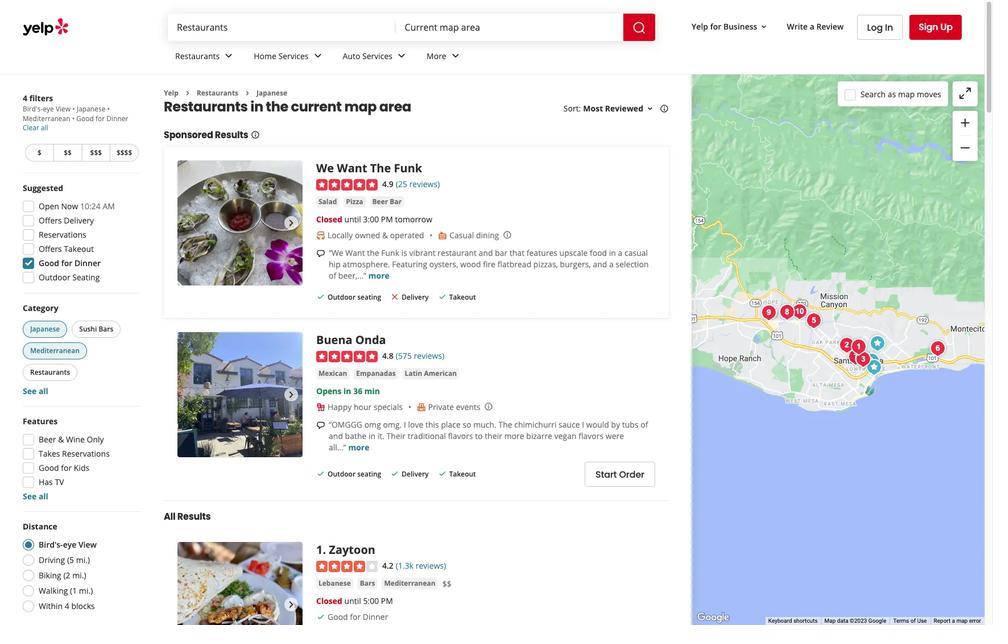 Task type: locate. For each thing, give the bounding box(es) containing it.
(1.3k reviews)
[[396, 561, 447, 572]]

0 vertical spatial closed
[[317, 214, 343, 225]]

services inside 'link'
[[363, 50, 393, 61]]

terms
[[894, 618, 910, 625]]

1 vertical spatial $$
[[443, 579, 452, 590]]

seating left 16 close v2 image
[[358, 293, 382, 302]]

3 24 chevron down v2 image from the left
[[449, 49, 463, 63]]

view up $$ button
[[56, 104, 71, 114]]

1 see from the top
[[23, 386, 37, 397]]

japanese inside button
[[30, 324, 60, 334]]

restaurants down japanese button
[[30, 368, 70, 377]]

16 chevron right v2 image for japanese
[[243, 89, 252, 98]]

bar
[[390, 197, 402, 207]]

1 vertical spatial bars
[[360, 579, 375, 589]]

mexican
[[319, 369, 347, 379]]

1 horizontal spatial dinner
[[107, 114, 128, 124]]

want up 4.9 star rating image
[[337, 161, 368, 176]]

of left use
[[911, 618, 917, 625]]

1 horizontal spatial flavors
[[579, 431, 604, 442]]

1 vertical spatial slideshow element
[[178, 333, 303, 458]]

0 vertical spatial more
[[369, 270, 390, 281]]

(25
[[396, 179, 408, 190]]

most reviewed
[[584, 103, 644, 114]]

empanadas link
[[354, 368, 398, 380]]

until down pizza link
[[345, 214, 361, 225]]

good for dinner up outdoor seating
[[39, 258, 101, 269]]

1 see all from the top
[[23, 386, 48, 397]]

4.8 star rating image
[[317, 351, 378, 363]]

eye up (5
[[63, 540, 76, 551]]

next image
[[285, 217, 298, 230], [285, 389, 298, 402], [285, 598, 298, 612]]

16 chevron right v2 image
[[183, 89, 192, 98], [243, 89, 252, 98]]

start
[[596, 468, 617, 481]]

we want the funk
[[317, 161, 423, 176]]

16 info v2 image
[[660, 104, 669, 113]]

in left it.
[[369, 431, 376, 442]]

restaurants link down 24 chevron down v2 image
[[197, 88, 238, 98]]

for left business
[[711, 21, 722, 32]]

1 horizontal spatial the
[[499, 420, 513, 430]]

1 vertical spatial funk
[[382, 248, 400, 259]]

1 see all button from the top
[[23, 386, 48, 397]]

sachi ramen and robata bar image
[[845, 346, 868, 369]]

results for sponsored results
[[215, 129, 249, 142]]

mediterranean down filters
[[23, 114, 70, 124]]

24 chevron down v2 image for more
[[449, 49, 463, 63]]

driving (5 mi.)
[[39, 555, 90, 566]]

2 16 chevron right v2 image from the left
[[243, 89, 252, 98]]

all down has
[[39, 491, 48, 502]]

see all button down restaurants button on the bottom
[[23, 386, 48, 397]]

good for dinner down closed until 5:00 pm
[[328, 612, 388, 623]]

outdoor down "beer,…"" at top left
[[328, 293, 356, 302]]

0 vertical spatial see
[[23, 386, 37, 397]]

16 checkmark v2 image down oysters, at the top left of the page
[[438, 293, 447, 302]]

reservations up offers takeout
[[39, 229, 86, 240]]

see all button for features
[[23, 491, 48, 502]]

outdoor down offers takeout
[[39, 272, 70, 283]]

good down closed until 5:00 pm
[[328, 612, 348, 623]]

(575 reviews) link
[[396, 350, 445, 362]]

2 services from the left
[[363, 50, 393, 61]]

funk for the
[[382, 248, 400, 259]]

that
[[510, 248, 525, 259]]

1 vertical spatial offers
[[39, 244, 62, 254]]

2 see all from the top
[[23, 491, 48, 502]]

None field
[[177, 21, 387, 34], [405, 21, 615, 34]]

see all button down has
[[23, 491, 48, 502]]

1 horizontal spatial buena onda image
[[867, 332, 890, 355]]

$$$$
[[117, 148, 132, 158]]

owned
[[355, 230, 380, 241]]

2 seating from the top
[[358, 470, 382, 480]]

data
[[838, 618, 849, 625]]

start order
[[596, 468, 645, 481]]

yelp inside yelp for business button
[[692, 21, 709, 32]]

so
[[463, 420, 472, 430]]

16 checkmark v2 image
[[317, 293, 326, 302], [438, 293, 447, 302], [317, 470, 326, 479], [391, 470, 400, 479], [317, 613, 326, 622]]

2 24 chevron down v2 image from the left
[[395, 49, 409, 63]]

japanese link
[[257, 88, 288, 98]]

2 vertical spatial more
[[349, 442, 370, 453]]

bird's-
[[23, 104, 43, 114], [39, 540, 63, 551]]

zaytoon image
[[848, 336, 871, 359], [178, 543, 303, 626]]

mi.) right (2
[[72, 570, 86, 581]]

write
[[788, 21, 808, 32]]

beer up takes
[[39, 434, 56, 445]]

0 horizontal spatial we want the funk image
[[178, 161, 303, 286]]

restaurants link up 'yelp' link
[[166, 41, 245, 74]]

the for funk
[[367, 248, 380, 259]]

slideshow element for we
[[178, 161, 303, 286]]

delivery down open now 10:24 am
[[64, 215, 94, 226]]

beer left bar
[[373, 197, 388, 207]]

1 previous image from the top
[[182, 217, 196, 230]]

the up the 4.9 link
[[370, 161, 391, 176]]

1 vertical spatial reviews)
[[414, 351, 445, 362]]

2 i from the left
[[583, 420, 585, 430]]

1 horizontal spatial beer
[[373, 197, 388, 207]]

clear all link
[[23, 123, 48, 133]]

walking
[[39, 586, 68, 597]]

2 horizontal spatial 24 chevron down v2 image
[[449, 49, 463, 63]]

1 slideshow element from the top
[[178, 161, 303, 286]]

and up fire
[[479, 248, 493, 259]]

bird's- up driving
[[39, 540, 63, 551]]

luna grill - santa barbara image
[[758, 302, 781, 324]]

lebanese button
[[317, 578, 353, 590]]

1 vertical spatial delivery
[[402, 293, 429, 302]]

(1.3k
[[396, 561, 414, 572]]

expand map image
[[959, 86, 973, 100]]

2 offers from the top
[[39, 244, 62, 254]]

1 services from the left
[[279, 50, 309, 61]]

0 horizontal spatial of
[[329, 270, 337, 281]]

tv
[[55, 477, 64, 488]]

map
[[899, 89, 916, 99], [345, 98, 377, 116], [957, 618, 969, 625]]

beer inside button
[[373, 197, 388, 207]]

•
[[72, 104, 75, 114], [107, 104, 110, 114], [72, 114, 75, 124]]

0 horizontal spatial 16 chevron right v2 image
[[183, 89, 192, 98]]

until for until 5:00 pm
[[345, 596, 361, 607]]

4.2 link
[[383, 560, 394, 572]]

2 pm from the top
[[381, 596, 393, 607]]

1 vertical spatial the
[[499, 420, 513, 430]]

of right tubs
[[641, 420, 649, 430]]

1 seating from the top
[[358, 293, 382, 302]]

their
[[485, 431, 503, 442]]

bars right sushi at the bottom
[[99, 324, 113, 334]]

seating
[[72, 272, 100, 283]]

dinner down 5:00
[[363, 612, 388, 623]]

©2023
[[851, 618, 868, 625]]

in left 36
[[344, 386, 352, 397]]

2 vertical spatial all
[[39, 491, 48, 502]]

of inside "we want the funk is vibrant restaurant and bar that features upscale food in a casual hip atmosphere. featuring oysters, wood fire flatbread pizzas, burgers, and a selection of beer,…"
[[329, 270, 337, 281]]

1 horizontal spatial services
[[363, 50, 393, 61]]

1 i from the left
[[404, 420, 406, 430]]

2 horizontal spatial dinner
[[363, 612, 388, 623]]

flavors down would
[[579, 431, 604, 442]]

0 horizontal spatial buena onda image
[[178, 333, 303, 458]]

outdoor
[[39, 272, 70, 283], [328, 293, 356, 302], [328, 470, 356, 480]]

more inside "omggg omg omg. i love this place so much. the chimichurri sauce i would by tubs of and bathe in it. their traditional flavors to their more bizarre vegan flavors were all…"
[[505, 431, 525, 442]]

1 vertical spatial view
[[79, 540, 97, 551]]

business
[[724, 21, 758, 32]]

funk inside "we want the funk is vibrant restaurant and bar that features upscale food in a casual hip atmosphere. featuring oysters, wood fire flatbread pizzas, burgers, and a selection of beer,…"
[[382, 248, 400, 259]]

1 16 chevron right v2 image from the left
[[183, 89, 192, 98]]

0 vertical spatial offers
[[39, 215, 62, 226]]

closed down "salad" 'button'
[[317, 214, 343, 225]]

view inside option group
[[79, 540, 97, 551]]

2 next image from the top
[[285, 389, 298, 402]]

0 vertical spatial 4
[[23, 93, 27, 104]]

1 vertical spatial more link
[[349, 442, 370, 453]]

bird's- down filters
[[23, 104, 43, 114]]

order
[[620, 468, 645, 481]]

"we
[[329, 248, 344, 259]]

0 horizontal spatial eye
[[43, 104, 54, 114]]

flatbread
[[498, 259, 532, 270]]

current
[[291, 98, 342, 116]]

1 24 chevron down v2 image from the left
[[311, 49, 325, 63]]

offers down open
[[39, 215, 62, 226]]

restaurants inside business categories element
[[175, 50, 220, 61]]

0 vertical spatial we want the funk image
[[178, 161, 303, 286]]

reviews) up latin american
[[414, 351, 445, 362]]

16 private events v2 image
[[417, 403, 426, 412]]

sushi bars button
[[72, 321, 121, 338]]

0 vertical spatial $$
[[64, 148, 72, 158]]

group
[[954, 111, 979, 161], [19, 183, 141, 287], [20, 303, 141, 397], [19, 416, 141, 503]]

bluewater grill - santa barbara image
[[863, 356, 886, 379]]

Near text field
[[405, 21, 615, 34]]

the up their
[[499, 420, 513, 430]]

1 pm from the top
[[381, 214, 393, 225]]

0 vertical spatial slideshow element
[[178, 161, 303, 286]]

1 horizontal spatial 24 chevron down v2 image
[[395, 49, 409, 63]]

dinner
[[107, 114, 128, 124], [75, 258, 101, 269], [363, 612, 388, 623]]

0 horizontal spatial &
[[58, 434, 64, 445]]

shortcuts
[[794, 618, 818, 625]]

in right "food"
[[610, 248, 617, 259]]

the up atmosphere.
[[367, 248, 380, 259]]

0 horizontal spatial 24 chevron down v2 image
[[311, 49, 325, 63]]

funk up "(25"
[[394, 161, 423, 176]]

the inside "we want the funk is vibrant restaurant and bar that features upscale food in a casual hip atmosphere. featuring oysters, wood fire flatbread pizzas, burgers, and a selection of beer,…"
[[367, 248, 380, 259]]

the inside "omggg omg omg. i love this place so much. the chimichurri sauce i would by tubs of and bathe in it. their traditional flavors to their more bizarre vegan flavors were all…"
[[499, 420, 513, 430]]

1 vertical spatial previous image
[[182, 389, 196, 402]]

1 horizontal spatial of
[[641, 420, 649, 430]]

bar
[[495, 248, 508, 259]]

0 vertical spatial view
[[56, 104, 71, 114]]

& right owned
[[383, 230, 388, 241]]

"we want the funk is vibrant restaurant and bar that features upscale food in a casual hip atmosphere. featuring oysters, wood fire flatbread pizzas, burgers, and a selection of beer,…"
[[329, 248, 649, 281]]

2 buena onda image from the left
[[178, 333, 303, 458]]

results left 16 info v2 image
[[215, 129, 249, 142]]

0 horizontal spatial yelp
[[164, 88, 179, 98]]

1 vertical spatial yelp
[[164, 88, 179, 98]]

zoom in image
[[959, 116, 973, 130]]

in inside "we want the funk is vibrant restaurant and bar that features upscale food in a casual hip atmosphere. featuring oysters, wood fire flatbread pizzas, burgers, and a selection of beer,…"
[[610, 248, 617, 259]]

outdoor seating down "beer,…"" at top left
[[328, 293, 382, 302]]

use
[[918, 618, 928, 625]]

24 chevron down v2 image
[[311, 49, 325, 63], [395, 49, 409, 63], [449, 49, 463, 63]]

empanadas
[[357, 369, 396, 379]]

mediterranean inside 4 filters bird's-eye view • japanese • mediterranean • good for dinner clear all
[[23, 114, 70, 124]]

1 horizontal spatial &
[[383, 230, 388, 241]]

1 horizontal spatial yelp
[[692, 21, 709, 32]]

2 slideshow element from the top
[[178, 333, 303, 458]]

reservations up kids
[[62, 449, 110, 459]]

16 checkmark v2 image down 16 speech v2 icon
[[317, 470, 326, 479]]

0 horizontal spatial dinner
[[75, 258, 101, 269]]

0 horizontal spatial i
[[404, 420, 406, 430]]

16 happy hour specials v2 image
[[317, 403, 326, 412]]

0 horizontal spatial flavors
[[448, 431, 473, 442]]

mi.) for walking (1 mi.)
[[79, 586, 93, 597]]

0 horizontal spatial japanese
[[30, 324, 60, 334]]

0 horizontal spatial none field
[[177, 21, 387, 34]]

1 vertical spatial mi.)
[[72, 570, 86, 581]]

and inside "omggg omg omg. i love this place so much. the chimichurri sauce i would by tubs of and bathe in it. their traditional flavors to their more bizarre vegan flavors were all…"
[[329, 431, 343, 442]]

keyboard
[[769, 618, 793, 625]]

2 vertical spatial mediterranean
[[385, 579, 436, 589]]

mediterranean button
[[23, 343, 87, 360], [382, 578, 438, 590]]

yelp up sponsored
[[164, 88, 179, 98]]

dinner up seating
[[75, 258, 101, 269]]

within
[[39, 601, 63, 612]]

2 vertical spatial outdoor
[[328, 470, 356, 480]]

none field near
[[405, 21, 615, 34]]

1 vertical spatial bird's-
[[39, 540, 63, 551]]

clear
[[23, 123, 39, 133]]

traditional
[[408, 431, 446, 442]]

0 horizontal spatial beer
[[39, 434, 56, 445]]

2 see all button from the top
[[23, 491, 48, 502]]

24 chevron down v2 image inside home services "link"
[[311, 49, 325, 63]]

1 vertical spatial see all
[[23, 491, 48, 502]]

closed down 'lebanese' link
[[317, 596, 343, 607]]

24 chevron down v2 image inside more link
[[449, 49, 463, 63]]

japanese inside 4 filters bird's-eye view • japanese • mediterranean • good for dinner clear all
[[77, 104, 106, 114]]

i right sauce
[[583, 420, 585, 430]]

auto services
[[343, 50, 393, 61]]

want for we
[[337, 161, 368, 176]]

see for category
[[23, 386, 37, 397]]

of down hip
[[329, 270, 337, 281]]

24 chevron down v2 image right 'auto services'
[[395, 49, 409, 63]]

1 vertical spatial next image
[[285, 389, 298, 402]]

biking
[[39, 570, 61, 581]]

2 previous image from the top
[[182, 389, 196, 402]]

1 vertical spatial beer
[[39, 434, 56, 445]]

the
[[266, 98, 289, 116], [367, 248, 380, 259]]

opens in 36 min
[[317, 386, 380, 397]]

good up the $$$ button
[[76, 114, 94, 124]]

$$ left the $$$ button
[[64, 148, 72, 158]]

1 horizontal spatial the
[[367, 248, 380, 259]]

1 vertical spatial of
[[641, 420, 649, 430]]

2 horizontal spatial japanese
[[257, 88, 288, 98]]

buena onda image
[[867, 332, 890, 355], [178, 333, 303, 458]]

search
[[861, 89, 887, 99]]

0 vertical spatial yelp
[[692, 21, 709, 32]]

bars link
[[358, 578, 378, 590]]

bars inside "bars" "button"
[[360, 579, 375, 589]]

$$ down (1.3k reviews)
[[443, 579, 452, 590]]

offers delivery
[[39, 215, 94, 226]]

services right home
[[279, 50, 309, 61]]

1 none field from the left
[[177, 21, 387, 34]]

1 next image from the top
[[285, 217, 298, 230]]

results right all
[[178, 511, 211, 524]]

0 vertical spatial results
[[215, 129, 249, 142]]

2 flavors from the left
[[579, 431, 604, 442]]

1 vertical spatial the
[[367, 248, 380, 259]]

dinner up the $$$$
[[107, 114, 128, 124]]

1 until from the top
[[345, 214, 361, 225]]

mi.) right (5
[[76, 555, 90, 566]]

1 offers from the top
[[39, 215, 62, 226]]

santa barbara craft ramen image
[[853, 348, 875, 371]]

0 vertical spatial good for dinner
[[39, 258, 101, 269]]

map for report
[[957, 618, 969, 625]]

1 vertical spatial until
[[345, 596, 361, 607]]

1 vertical spatial closed
[[317, 596, 343, 607]]

1 horizontal spatial map
[[899, 89, 916, 99]]

mexican button
[[317, 368, 350, 380]]

1 vertical spatial eye
[[63, 540, 76, 551]]

see down restaurants button on the bottom
[[23, 386, 37, 397]]

0 vertical spatial funk
[[394, 161, 423, 176]]

2 closed from the top
[[317, 596, 343, 607]]

slideshow element
[[178, 161, 303, 286], [178, 333, 303, 458], [178, 543, 303, 626]]

1 horizontal spatial none field
[[405, 21, 615, 34]]

1 horizontal spatial 4
[[65, 601, 69, 612]]

36
[[354, 386, 363, 397]]

mediterranean up restaurants button on the bottom
[[30, 346, 80, 356]]

takeout right 16 checkmark v2 icon
[[450, 470, 476, 480]]

4
[[23, 93, 27, 104], [65, 601, 69, 612]]

mediterranean button up restaurants button on the bottom
[[23, 343, 87, 360]]

0 horizontal spatial results
[[178, 511, 211, 524]]

1 horizontal spatial 16 chevron right v2 image
[[243, 89, 252, 98]]

0 vertical spatial seating
[[358, 293, 382, 302]]

more link for onda
[[349, 442, 370, 453]]

2 until from the top
[[345, 596, 361, 607]]

in
[[251, 98, 263, 116], [610, 248, 617, 259], [344, 386, 352, 397], [369, 431, 376, 442]]

business categories element
[[166, 41, 963, 74]]

0 vertical spatial outdoor seating
[[328, 293, 382, 302]]

1 vertical spatial see all button
[[23, 491, 48, 502]]

offers down offers delivery
[[39, 244, 62, 254]]

more down 'bathe'
[[349, 442, 370, 453]]

the left current
[[266, 98, 289, 116]]

0 horizontal spatial and
[[329, 431, 343, 442]]

0 vertical spatial the
[[266, 98, 289, 116]]

previous image
[[182, 217, 196, 230], [182, 389, 196, 402], [182, 598, 196, 612]]

group containing features
[[19, 416, 141, 503]]

16 speech v2 image
[[317, 421, 326, 430]]

1 vertical spatial &
[[58, 434, 64, 445]]

outdoor seating
[[39, 272, 100, 283]]

open now 10:24 am
[[39, 201, 115, 212]]

$$
[[64, 148, 72, 158], [443, 579, 452, 590]]

reviews) right (1.3k
[[416, 561, 447, 572]]

want inside "we want the funk is vibrant restaurant and bar that features upscale food in a casual hip atmosphere. featuring oysters, wood fire flatbread pizzas, burgers, and a selection of beer,…"
[[346, 248, 365, 259]]

reviews) for we want the funk
[[410, 179, 440, 190]]

10:24
[[80, 201, 101, 212]]

outdoor seating down all…"
[[328, 470, 382, 480]]

omg
[[365, 420, 381, 430]]

services inside "link"
[[279, 50, 309, 61]]

next image for buena
[[285, 389, 298, 402]]

1 flavors from the left
[[448, 431, 473, 442]]

view up driving (5 mi.)
[[79, 540, 97, 551]]

seating down it.
[[358, 470, 382, 480]]

in inside "omggg omg omg. i love this place so much. the chimichurri sauce i would by tubs of and bathe in it. their traditional flavors to their more bizarre vegan flavors were all…"
[[369, 431, 376, 442]]

is
[[402, 248, 408, 259]]

2 horizontal spatial map
[[957, 618, 969, 625]]

all for features
[[39, 491, 48, 502]]

outdoor down all…"
[[328, 470, 356, 480]]

next image for we
[[285, 217, 298, 230]]

24 chevron down v2 image inside auto services 'link'
[[395, 49, 409, 63]]

see all down restaurants button on the bottom
[[23, 386, 48, 397]]

for inside 4 filters bird's-eye view • japanese • mediterranean • good for dinner clear all
[[96, 114, 105, 124]]

None search field
[[168, 14, 658, 41]]

and down "food"
[[593, 259, 608, 270]]

3 next image from the top
[[285, 598, 298, 612]]

more link for want
[[369, 270, 390, 281]]

16 close v2 image
[[391, 293, 400, 302]]

we want the funk image
[[178, 161, 303, 286], [861, 350, 884, 373]]

(25 reviews)
[[396, 179, 440, 190]]

restaurants left 24 chevron down v2 image
[[175, 50, 220, 61]]

4.2 star rating image
[[317, 561, 378, 573]]

4 left filters
[[23, 93, 27, 104]]

until
[[345, 214, 361, 225], [345, 596, 361, 607]]

features
[[527, 248, 558, 259]]

eye down filters
[[43, 104, 54, 114]]

and up all…"
[[329, 431, 343, 442]]

i left love
[[404, 420, 406, 430]]

for inside button
[[711, 21, 722, 32]]

0 vertical spatial until
[[345, 214, 361, 225]]

good for dinner inside group
[[39, 258, 101, 269]]

beer
[[373, 197, 388, 207], [39, 434, 56, 445]]

"omggg
[[329, 420, 363, 430]]

funk left is
[[382, 248, 400, 259]]

tubs
[[623, 420, 639, 430]]

0 horizontal spatial good for dinner
[[39, 258, 101, 269]]

love
[[408, 420, 424, 430]]

services right 'auto'
[[363, 50, 393, 61]]

japanese up the $$$ button
[[77, 104, 106, 114]]

2 vertical spatial slideshow element
[[178, 543, 303, 626]]

2 vertical spatial next image
[[285, 598, 298, 612]]

1 vertical spatial see
[[23, 491, 37, 502]]

mediterranean down (1.3k
[[385, 579, 436, 589]]

map left area
[[345, 98, 377, 116]]

2 see from the top
[[23, 491, 37, 502]]

until left 5:00
[[345, 596, 361, 607]]

info icon image
[[503, 231, 512, 240], [503, 231, 512, 240], [484, 403, 493, 412], [484, 403, 493, 412]]

place
[[441, 420, 461, 430]]

3 slideshow element from the top
[[178, 543, 303, 626]]

japanese
[[257, 88, 288, 98], [77, 104, 106, 114], [30, 324, 60, 334]]

0 vertical spatial beer
[[373, 197, 388, 207]]

more link down atmosphere.
[[369, 270, 390, 281]]

kyoto image
[[789, 301, 812, 323]]

2 vertical spatial dinner
[[363, 612, 388, 623]]

group containing category
[[20, 303, 141, 397]]

option group
[[19, 521, 141, 616]]

salad
[[319, 197, 337, 207]]

want up atmosphere.
[[346, 248, 365, 259]]

2 none field from the left
[[405, 21, 615, 34]]

wine
[[66, 434, 85, 445]]

1 closed from the top
[[317, 214, 343, 225]]

japanese down home
[[257, 88, 288, 98]]

4 down walking (1 mi.)
[[65, 601, 69, 612]]

2 vertical spatial mi.)
[[79, 586, 93, 597]]

pm right 5:00
[[381, 596, 393, 607]]

1 vertical spatial outdoor seating
[[328, 470, 382, 480]]

a
[[811, 21, 815, 32], [619, 248, 623, 259], [610, 259, 614, 270], [953, 618, 956, 625]]



Task type: vqa. For each thing, say whether or not it's contained in the screenshot.
topmost SUPPORT
no



Task type: describe. For each thing, give the bounding box(es) containing it.
$$ inside button
[[64, 148, 72, 158]]

now
[[61, 201, 78, 212]]

in up 16 info v2 image
[[251, 98, 263, 116]]

casual dining
[[450, 230, 500, 241]]

1
[[317, 543, 323, 558]]

were
[[606, 431, 625, 442]]

see for features
[[23, 491, 37, 502]]

(25 reviews) link
[[396, 178, 440, 190]]

google
[[869, 618, 887, 625]]

4 inside 4 filters bird's-eye view • japanese • mediterranean • good for dinner clear all
[[23, 93, 27, 104]]

4 filters bird's-eye view • japanese • mediterranean • good for dinner clear all
[[23, 93, 128, 133]]

burgers,
[[561, 259, 591, 270]]

happy hour specials
[[328, 402, 403, 413]]

1 vertical spatial and
[[593, 259, 608, 270]]

distance
[[23, 521, 57, 532]]

reviews) for buena onda
[[414, 351, 445, 362]]

0 vertical spatial reservations
[[39, 229, 86, 240]]

(1
[[70, 586, 77, 597]]

$$$ button
[[82, 144, 110, 162]]

eye inside 4 filters bird's-eye view • japanese • mediterranean • good for dinner clear all
[[43, 104, 54, 114]]

more for onda
[[349, 442, 370, 453]]

mi.) for driving (5 mi.)
[[76, 555, 90, 566]]

16 locally owned v2 image
[[317, 231, 326, 240]]

1 horizontal spatial zaytoon image
[[848, 336, 871, 359]]

good down offers takeout
[[39, 258, 59, 269]]

home
[[254, 50, 277, 61]]

happy
[[328, 402, 352, 413]]

to
[[476, 431, 483, 442]]

1 vertical spatial mediterranean
[[30, 346, 80, 356]]

want for "we
[[346, 248, 365, 259]]

16 checkmark v2 image down 16 speech v2 image
[[317, 293, 326, 302]]

omg.
[[383, 420, 402, 430]]

$$$
[[90, 148, 102, 158]]

see all for category
[[23, 386, 48, 397]]

restaurants inside button
[[30, 368, 70, 377]]

pizza
[[346, 197, 364, 207]]

pm for 5:00
[[381, 596, 393, 607]]

closed for closed until 5:00 pm
[[317, 596, 343, 607]]

sun sushi image
[[776, 301, 799, 324]]

log in
[[868, 21, 894, 34]]

locally owned & operated
[[328, 230, 424, 241]]

yelp link
[[164, 88, 179, 98]]

search image
[[633, 21, 647, 34]]

a right report
[[953, 618, 956, 625]]

good inside 4 filters bird's-eye view • japanese • mediterranean • good for dinner clear all
[[76, 114, 94, 124]]

restaurants button
[[23, 364, 77, 381]]

16 chevron down v2 image
[[760, 22, 769, 31]]

pizzas,
[[534, 259, 558, 270]]

0 horizontal spatial zaytoon image
[[178, 543, 303, 626]]

beer for beer bar
[[373, 197, 388, 207]]

more for want
[[369, 270, 390, 281]]

min
[[365, 386, 380, 397]]

beer for beer & wine only
[[39, 434, 56, 445]]

category
[[23, 303, 58, 314]]

beer bar button
[[370, 196, 404, 208]]

0 vertical spatial and
[[479, 248, 493, 259]]

slideshow element for buena
[[178, 333, 303, 458]]

sakana sushi bar & japanese image
[[927, 338, 950, 360]]

edomasa image
[[803, 310, 826, 332]]

sign up
[[920, 20, 954, 34]]

4.8
[[383, 351, 394, 362]]

1 vertical spatial reservations
[[62, 449, 110, 459]]

all for category
[[39, 386, 48, 397]]

google image
[[695, 611, 733, 626]]

walking (1 mi.)
[[39, 586, 93, 597]]

map for search
[[899, 89, 916, 99]]

for down offers takeout
[[61, 258, 72, 269]]

salad link
[[317, 196, 340, 208]]

reviewed
[[606, 103, 644, 114]]

terms of use link
[[894, 618, 928, 625]]

see all for features
[[23, 491, 48, 502]]

more link
[[418, 41, 472, 74]]

sushi
[[79, 324, 97, 334]]

option group containing distance
[[19, 521, 141, 616]]

offers takeout
[[39, 244, 94, 254]]

most reviewed button
[[584, 103, 655, 114]]

has
[[39, 477, 53, 488]]

vegan
[[555, 431, 577, 442]]

bars button
[[358, 578, 378, 590]]

of inside "omggg omg omg. i love this place so much. the chimichurri sauce i would by tubs of and bathe in it. their traditional flavors to their more bizarre vegan flavors were all…"
[[641, 420, 649, 430]]

16 checkmark v2 image
[[438, 470, 447, 479]]

4.9 link
[[383, 178, 394, 190]]

bizarre
[[527, 431, 553, 442]]

report a map error link
[[935, 618, 982, 625]]

lebanese link
[[317, 578, 353, 590]]

2 vertical spatial reviews)
[[416, 561, 447, 572]]

dinner inside 4 filters bird's-eye view • japanese • mediterranean • good for dinner clear all
[[107, 114, 128, 124]]

previous image for we want the funk
[[182, 217, 196, 230]]

takes reservations
[[39, 449, 110, 459]]

buena onda link
[[317, 333, 386, 348]]

map region
[[553, 6, 990, 626]]

operated
[[390, 230, 424, 241]]

(575 reviews)
[[396, 351, 445, 362]]

2 vertical spatial takeout
[[450, 470, 476, 480]]

see all button for category
[[23, 386, 48, 397]]

for left kids
[[61, 463, 72, 474]]

restaurants down 24 chevron down v2 image
[[197, 88, 238, 98]]

services for home services
[[279, 50, 309, 61]]

0 vertical spatial restaurants link
[[166, 41, 245, 74]]

(2
[[63, 570, 70, 581]]

group containing suggested
[[19, 183, 141, 287]]

eye inside option group
[[63, 540, 76, 551]]

1 vertical spatial good for dinner
[[328, 612, 388, 623]]

only
[[87, 434, 104, 445]]

pizza link
[[344, 196, 366, 208]]

1 vertical spatial outdoor
[[328, 293, 356, 302]]

locally
[[328, 230, 353, 241]]

oysters,
[[430, 259, 459, 270]]

good down takes
[[39, 463, 59, 474]]

latin american
[[405, 369, 457, 379]]

0 horizontal spatial mediterranean button
[[23, 343, 87, 360]]

1 outdoor seating from the top
[[328, 293, 382, 302]]

latin american button
[[403, 368, 459, 380]]

am
[[103, 201, 115, 212]]

services for auto services
[[363, 50, 393, 61]]

previous image for buena onda
[[182, 389, 196, 402]]

hour
[[354, 402, 372, 413]]

1 horizontal spatial $$
[[443, 579, 452, 590]]

until for until 3:00 pm tomorrow
[[345, 214, 361, 225]]

16 checkmark v2 image down their
[[391, 470, 400, 479]]

beer bar link
[[370, 196, 404, 208]]

bird's- inside 4 filters bird's-eye view • japanese • mediterranean • good for dinner clear all
[[23, 104, 43, 114]]

3 previous image from the top
[[182, 598, 196, 612]]

more
[[427, 50, 447, 61]]

a left selection
[[610, 259, 614, 270]]

1 vertical spatial mediterranean button
[[382, 578, 438, 590]]

sign
[[920, 20, 939, 34]]

beer bar
[[373, 197, 402, 207]]

0 vertical spatial takeout
[[64, 244, 94, 254]]

a left casual in the right of the page
[[619, 248, 623, 259]]

suggested
[[23, 183, 63, 194]]

(1.3k reviews) link
[[396, 560, 447, 572]]

report
[[935, 618, 951, 625]]

for down closed until 5:00 pm
[[350, 612, 361, 623]]

sauce
[[559, 420, 581, 430]]

restaurants up sponsored results
[[164, 98, 248, 116]]

$ button
[[25, 144, 53, 162]]

0 vertical spatial the
[[370, 161, 391, 176]]

view inside 4 filters bird's-eye view • japanese • mediterranean • good for dinner clear all
[[56, 104, 71, 114]]

24 chevron down v2 image for home services
[[311, 49, 325, 63]]

0 vertical spatial delivery
[[64, 215, 94, 226]]

16 casual dining v2 image
[[438, 231, 448, 240]]

private events
[[429, 402, 481, 413]]

hibachi steak house & sushi bar image
[[852, 348, 875, 371]]

arigato sushi image
[[836, 334, 859, 357]]

2 vertical spatial of
[[911, 618, 917, 625]]

16 speech v2 image
[[317, 249, 326, 258]]

yelp for yelp for business
[[692, 21, 709, 32]]

24 chevron down v2 image for auto services
[[395, 49, 409, 63]]

1 vertical spatial dinner
[[75, 258, 101, 269]]

auto services link
[[334, 41, 418, 74]]

results for all results
[[178, 511, 211, 524]]

closed for closed until 3:00 pm tomorrow
[[317, 214, 343, 225]]

mexican link
[[317, 368, 350, 380]]

pm for 3:00
[[381, 214, 393, 225]]

offers for offers takeout
[[39, 244, 62, 254]]

"omggg omg omg. i love this place so much. the chimichurri sauce i would by tubs of and bathe in it. their traditional flavors to their more bizarre vegan flavors were all…"
[[329, 420, 649, 453]]

funk for the
[[394, 161, 423, 176]]

0 vertical spatial outdoor
[[39, 272, 70, 283]]

driving
[[39, 555, 65, 566]]

within 4 blocks
[[39, 601, 95, 612]]

mi.) for biking (2 mi.)
[[72, 570, 86, 581]]

yelp for 'yelp' link
[[164, 88, 179, 98]]

all results
[[164, 511, 211, 524]]

5:00
[[363, 596, 379, 607]]

offers for offers delivery
[[39, 215, 62, 226]]

closed until 5:00 pm
[[317, 596, 393, 607]]

1 vertical spatial we want the funk image
[[861, 350, 884, 373]]

4.9 star rating image
[[317, 179, 378, 191]]

16 info v2 image
[[251, 131, 260, 140]]

japanese button
[[23, 321, 67, 338]]

2 vertical spatial delivery
[[402, 470, 429, 480]]

the for current
[[266, 98, 289, 116]]

much.
[[474, 420, 497, 430]]

events
[[456, 402, 481, 413]]

area
[[380, 98, 412, 116]]

zoom out image
[[959, 141, 973, 155]]

all inside 4 filters bird's-eye view • japanese • mediterranean • good for dinner clear all
[[41, 123, 48, 133]]

1 vertical spatial takeout
[[450, 293, 476, 302]]

16 chevron down v2 image
[[646, 104, 655, 113]]

16 chevron right v2 image for restaurants
[[183, 89, 192, 98]]

2 outdoor seating from the top
[[328, 470, 382, 480]]

none field find
[[177, 21, 387, 34]]

report a map error
[[935, 618, 982, 625]]

24 chevron down v2 image
[[222, 49, 236, 63]]

1 vertical spatial restaurants link
[[197, 88, 238, 98]]

bars inside sushi bars button
[[99, 324, 113, 334]]

a right write
[[811, 21, 815, 32]]

0 horizontal spatial map
[[345, 98, 377, 116]]

Find text field
[[177, 21, 387, 34]]

in
[[886, 21, 894, 34]]

16 checkmark v2 image down 'lebanese' link
[[317, 613, 326, 622]]

1 buena onda image from the left
[[867, 332, 890, 355]]



